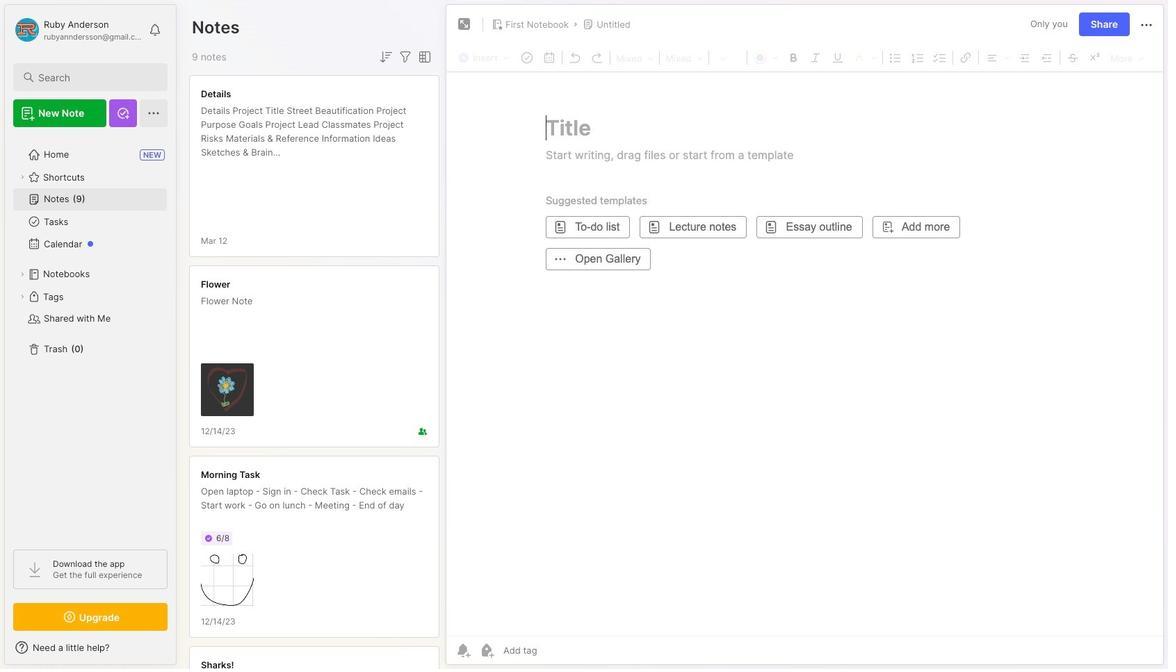 Task type: vqa. For each thing, say whether or not it's contained in the screenshot.
here
no



Task type: describe. For each thing, give the bounding box(es) containing it.
font size image
[[711, 49, 745, 67]]

Account field
[[13, 16, 142, 44]]

View options field
[[414, 49, 433, 65]]

heading level image
[[612, 49, 658, 67]]

none search field inside the main element
[[38, 69, 155, 86]]

Note Editor text field
[[446, 72, 1163, 636]]

more image
[[1106, 49, 1148, 67]]

expand tags image
[[18, 293, 26, 301]]

1 thumbnail image from the top
[[201, 364, 254, 416]]

expand notebooks image
[[18, 270, 26, 279]]

Sort options field
[[378, 49, 394, 65]]

Add filters field
[[397, 49, 414, 65]]

font color image
[[749, 48, 782, 66]]

more actions image
[[1138, 17, 1155, 33]]

Font family field
[[661, 49, 707, 67]]

highlight image
[[849, 48, 881, 66]]

add a reminder image
[[455, 642, 471, 659]]

click to collapse image
[[176, 644, 186, 661]]

More actions field
[[1138, 15, 1155, 33]]



Task type: locate. For each thing, give the bounding box(es) containing it.
note window element
[[446, 4, 1164, 669]]

Add tag field
[[502, 645, 607, 657]]

add filters image
[[397, 49, 414, 65]]

0 vertical spatial thumbnail image
[[201, 364, 254, 416]]

Search text field
[[38, 71, 155, 84]]

add tag image
[[478, 642, 495, 659]]

tree
[[5, 136, 176, 537]]

alignment image
[[980, 48, 1014, 66]]

Heading level field
[[612, 49, 658, 67]]

thumbnail image
[[201, 364, 254, 416], [201, 554, 254, 607]]

2 thumbnail image from the top
[[201, 554, 254, 607]]

main element
[[0, 0, 181, 670]]

Font size field
[[711, 49, 745, 67]]

tree inside the main element
[[5, 136, 176, 537]]

Highlight field
[[849, 48, 881, 66]]

Alignment field
[[980, 48, 1014, 66]]

insert image
[[455, 49, 516, 67]]

Font color field
[[749, 48, 782, 66]]

font family image
[[661, 49, 707, 67]]

WHAT'S NEW field
[[5, 637, 176, 659]]

expand note image
[[456, 16, 473, 33]]

More field
[[1106, 49, 1148, 67]]

None search field
[[38, 69, 155, 86]]

Insert field
[[455, 49, 516, 67]]

1 vertical spatial thumbnail image
[[201, 554, 254, 607]]



